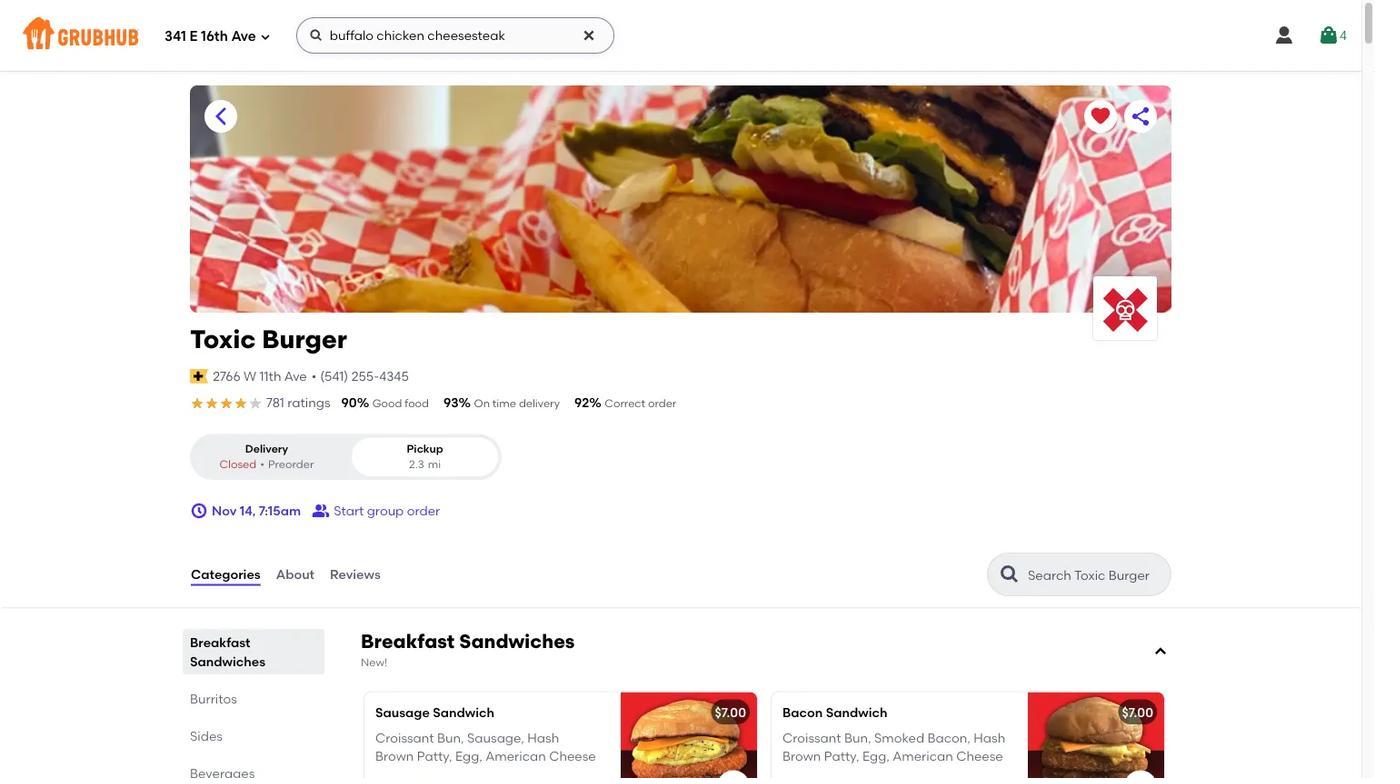 Task type: locate. For each thing, give the bounding box(es) containing it.
1 horizontal spatial egg,
[[863, 749, 890, 764]]

•
[[312, 368, 317, 384], [260, 458, 264, 471]]

sandwiches for breakfast sandwiches
[[190, 654, 265, 669]]

breakfast
[[361, 630, 455, 653], [190, 635, 250, 650]]

ave
[[231, 28, 256, 45], [284, 368, 307, 384]]

sides tab
[[190, 726, 317, 745]]

patty, down bacon sandwich
[[824, 749, 860, 764]]

1 brown from the left
[[375, 749, 414, 764]]

2766
[[213, 368, 241, 384]]

0 horizontal spatial svg image
[[190, 502, 208, 520]]

new!
[[361, 655, 387, 669]]

11th
[[260, 368, 281, 384]]

croissant inside croissant bun, sausage, hash brown patty, egg, american cheese
[[375, 730, 434, 746]]

order right correct
[[648, 397, 677, 410]]

w
[[244, 368, 257, 384]]

croissant
[[375, 730, 434, 746], [783, 730, 841, 746]]

nov
[[212, 503, 237, 519]]

hash
[[528, 730, 559, 746], [974, 730, 1006, 746]]

sandwiches
[[459, 630, 575, 653], [190, 654, 265, 669]]

• down delivery
[[260, 458, 264, 471]]

4 button
[[1318, 19, 1347, 52]]

sandwich up smoked at the bottom of page
[[826, 704, 888, 720]]

american
[[486, 749, 546, 764], [893, 749, 953, 764]]

2 hash from the left
[[974, 730, 1006, 746]]

1 horizontal spatial cheese
[[956, 749, 1003, 764]]

nov 14, 7:15am button
[[190, 495, 301, 527]]

sandwich for smoked
[[826, 704, 888, 720]]

1 croissant from the left
[[375, 730, 434, 746]]

1 horizontal spatial croissant
[[783, 730, 841, 746]]

0 horizontal spatial american
[[486, 749, 546, 764]]

option group
[[190, 434, 502, 480]]

bacon sandwich
[[783, 704, 888, 720]]

tab
[[190, 764, 317, 778]]

1 sandwich from the left
[[433, 704, 495, 720]]

0 horizontal spatial croissant
[[375, 730, 434, 746]]

brown down sausage
[[375, 749, 414, 764]]

brown inside croissant bun, sausage, hash brown patty, egg, american cheese
[[375, 749, 414, 764]]

1 american from the left
[[486, 749, 546, 764]]

sandwich up sausage, at the bottom of page
[[433, 704, 495, 720]]

pro
[[1359, 592, 1375, 607]]

2 brown from the left
[[783, 749, 821, 764]]

ave right 16th
[[231, 28, 256, 45]]

2 croissant from the left
[[783, 730, 841, 746]]

0 horizontal spatial breakfast
[[190, 635, 250, 650]]

share icon image
[[1130, 105, 1152, 127]]

0 horizontal spatial ave
[[231, 28, 256, 45]]

1 vertical spatial order
[[407, 503, 440, 519]]

order
[[648, 397, 677, 410], [407, 503, 440, 519]]

1 $7.00 from the left
[[715, 704, 746, 720]]

croissant down sausage
[[375, 730, 434, 746]]

0 horizontal spatial brown
[[375, 749, 414, 764]]

1 horizontal spatial brown
[[783, 749, 821, 764]]

egg, inside 'croissant bun, smoked bacon, hash brown patty, egg, american cheese'
[[863, 749, 890, 764]]

categories button
[[190, 542, 261, 607]]

Search Toxic Burger search field
[[1026, 566, 1165, 584]]

svg image inside 4 button
[[1318, 25, 1340, 46]]

start group order button
[[312, 495, 440, 527]]

american inside croissant bun, sausage, hash brown patty, egg, american cheese
[[486, 749, 546, 764]]

egg, down smoked at the bottom of page
[[863, 749, 890, 764]]

2 egg, from the left
[[863, 749, 890, 764]]

hash right sausage, at the bottom of page
[[528, 730, 559, 746]]

patty, inside croissant bun, sausage, hash brown patty, egg, american cheese
[[417, 749, 452, 764]]

1 horizontal spatial american
[[893, 749, 953, 764]]

croissant bun, sausage, hash brown patty, egg, american cheese
[[375, 730, 596, 764]]

breakfast inside breakfast sandwiches new!
[[361, 630, 455, 653]]

patty, inside 'croissant bun, smoked bacon, hash brown patty, egg, american cheese'
[[824, 749, 860, 764]]

1 horizontal spatial •
[[312, 368, 317, 384]]

2 patty, from the left
[[824, 749, 860, 764]]

ave right 11th
[[284, 368, 307, 384]]

2 $7.00 from the left
[[1122, 704, 1154, 720]]

patty, down sausage sandwich
[[417, 749, 452, 764]]

croissant inside 'croissant bun, smoked bacon, hash brown patty, egg, american cheese'
[[783, 730, 841, 746]]

1 horizontal spatial breakfast
[[361, 630, 455, 653]]

1 horizontal spatial patty,
[[824, 749, 860, 764]]

brown
[[375, 749, 414, 764], [783, 749, 821, 764]]

search icon image
[[999, 564, 1021, 586]]

good
[[372, 397, 402, 410]]

0 horizontal spatial sandwich
[[433, 704, 495, 720]]

0 horizontal spatial order
[[407, 503, 440, 519]]

start
[[334, 503, 364, 519]]

sandwiches inside tab
[[190, 654, 265, 669]]

1 vertical spatial ave
[[284, 368, 307, 384]]

breakfast up "new!"
[[361, 630, 455, 653]]

brown down bacon
[[783, 749, 821, 764]]

0 horizontal spatial •
[[260, 458, 264, 471]]

bun,
[[437, 730, 464, 746], [845, 730, 871, 746]]

4
[[1340, 28, 1347, 43]]

bacon
[[783, 704, 823, 720]]

nov 14, 7:15am
[[212, 503, 301, 519]]

1 bun, from the left
[[437, 730, 464, 746]]

croissant for patty,
[[375, 730, 434, 746]]

good food
[[372, 397, 429, 410]]

0 horizontal spatial sandwiches
[[190, 654, 265, 669]]

egg, down sausage, at the bottom of page
[[455, 749, 483, 764]]

2 bun, from the left
[[845, 730, 871, 746]]

1 horizontal spatial order
[[648, 397, 677, 410]]

1 cheese from the left
[[549, 749, 596, 764]]

categories
[[191, 567, 261, 582]]

delivery
[[519, 397, 560, 410]]

hash right bacon,
[[974, 730, 1006, 746]]

ave for 2766 w 11th ave
[[284, 368, 307, 384]]

0 horizontal spatial cheese
[[549, 749, 596, 764]]

burritos tab
[[190, 689, 317, 708]]

255-
[[351, 368, 379, 384]]

bun, inside 'croissant bun, smoked bacon, hash brown patty, egg, american cheese'
[[845, 730, 871, 746]]

1 horizontal spatial bun,
[[845, 730, 871, 746]]

breakfast sandwiches
[[190, 635, 265, 669]]

0 horizontal spatial egg,
[[455, 749, 483, 764]]

ave inside main navigation navigation
[[231, 28, 256, 45]]

$7.00 for croissant bun, sausage, hash brown patty, egg, american cheese
[[715, 704, 746, 720]]

2 cheese from the left
[[956, 749, 1003, 764]]

1 hash from the left
[[528, 730, 559, 746]]

0 vertical spatial svg image
[[190, 502, 208, 520]]

• left (541)
[[312, 368, 317, 384]]

4345
[[379, 368, 409, 384]]

cheese
[[549, 749, 596, 764], [956, 749, 1003, 764]]

option group containing delivery closed • preorder
[[190, 434, 502, 480]]

0 vertical spatial order
[[648, 397, 677, 410]]

92
[[574, 395, 589, 410]]

0 horizontal spatial hash
[[528, 730, 559, 746]]

1 horizontal spatial $7.00
[[1122, 704, 1154, 720]]

order right group
[[407, 503, 440, 519]]

0 horizontal spatial bun,
[[437, 730, 464, 746]]

sandwiches inside breakfast sandwiches new!
[[459, 630, 575, 653]]

breakfast inside breakfast sandwiches
[[190, 635, 250, 650]]

delivery
[[245, 442, 288, 455]]

american down sausage, at the bottom of page
[[486, 749, 546, 764]]

1 vertical spatial sandwiches
[[190, 654, 265, 669]]

bun, inside croissant bun, sausage, hash brown patty, egg, american cheese
[[437, 730, 464, 746]]

1 vertical spatial •
[[260, 458, 264, 471]]

1 horizontal spatial hash
[[974, 730, 1006, 746]]

2766 w 11th ave button
[[212, 366, 308, 386]]

1 egg, from the left
[[455, 749, 483, 764]]

sandwich
[[433, 704, 495, 720], [826, 704, 888, 720]]

0 vertical spatial sandwiches
[[459, 630, 575, 653]]

caret left icon image
[[210, 105, 232, 127]]

breakfast for breakfast sandwiches
[[190, 635, 250, 650]]

2 horizontal spatial svg image
[[1154, 644, 1168, 659]]

2 american from the left
[[893, 749, 953, 764]]

sandwiches for breakfast sandwiches new!
[[459, 630, 575, 653]]

ave inside button
[[284, 368, 307, 384]]

bacon,
[[928, 730, 971, 746]]

(541) 255-4345 button
[[320, 367, 409, 385]]

1 horizontal spatial ave
[[284, 368, 307, 384]]

1 vertical spatial svg image
[[1154, 644, 1168, 659]]

svg image inside nov 14, 7:15am 'button'
[[190, 502, 208, 520]]

group
[[367, 503, 404, 519]]

start group order
[[334, 503, 440, 519]]

0 horizontal spatial $7.00
[[715, 704, 746, 720]]

bun, down bacon sandwich
[[845, 730, 871, 746]]

breakfast up burritos on the bottom
[[190, 635, 250, 650]]

reviews
[[330, 567, 381, 582]]

egg,
[[455, 749, 483, 764], [863, 749, 890, 764]]

delivery closed • preorder
[[219, 442, 314, 471]]

burger
[[262, 324, 347, 355]]

breakfast sandwiches new!
[[361, 630, 575, 669]]

0 vertical spatial ave
[[231, 28, 256, 45]]

2 sandwich from the left
[[826, 704, 888, 720]]

2 vertical spatial svg image
[[723, 776, 745, 778]]

svg image
[[190, 502, 208, 520], [1154, 644, 1168, 659], [723, 776, 745, 778]]

bun, for egg,
[[437, 730, 464, 746]]

breakfast for breakfast sandwiches new!
[[361, 630, 455, 653]]

pickup
[[407, 442, 443, 455]]

0 horizontal spatial patty,
[[417, 749, 452, 764]]

1 horizontal spatial sandwich
[[826, 704, 888, 720]]

croissant for brown
[[783, 730, 841, 746]]

1 patty, from the left
[[417, 749, 452, 764]]

1 horizontal spatial sandwiches
[[459, 630, 575, 653]]

$7.00
[[715, 704, 746, 720], [1122, 704, 1154, 720]]

bun, down sausage sandwich
[[437, 730, 464, 746]]

svg image
[[1273, 25, 1295, 46], [1318, 25, 1340, 46], [309, 28, 323, 43], [582, 28, 596, 43], [260, 31, 271, 42], [1130, 776, 1152, 778]]

american down smoked at the bottom of page
[[893, 749, 953, 764]]

patty,
[[417, 749, 452, 764], [824, 749, 860, 764]]

croissant down bacon
[[783, 730, 841, 746]]



Task type: describe. For each thing, give the bounding box(es) containing it.
pickup 2.3 mi
[[407, 442, 443, 471]]

about
[[276, 567, 315, 582]]

1 horizontal spatial svg image
[[723, 776, 745, 778]]

american inside 'croissant bun, smoked bacon, hash brown patty, egg, american cheese'
[[893, 749, 953, 764]]

on
[[474, 397, 490, 410]]

people icon image
[[312, 502, 330, 520]]

order inside "button"
[[407, 503, 440, 519]]

main navigation navigation
[[0, 0, 1362, 71]]

croissant bun, smoked bacon, hash brown patty, egg, american cheese
[[783, 730, 1006, 764]]

• inside delivery closed • preorder
[[260, 458, 264, 471]]

7:15am
[[259, 503, 301, 519]]

16th
[[201, 28, 228, 45]]

781 ratings
[[266, 395, 330, 410]]

preorder
[[268, 458, 314, 471]]

(541)
[[320, 368, 348, 384]]

ave for 341 e 16th ave
[[231, 28, 256, 45]]

saved restaurant button
[[1084, 100, 1117, 133]]

hash inside 'croissant bun, smoked bacon, hash brown patty, egg, american cheese'
[[974, 730, 1006, 746]]

341 e 16th ave
[[165, 28, 256, 45]]

sausage sandwich image
[[621, 692, 757, 778]]

on time delivery
[[474, 397, 560, 410]]

closed
[[219, 458, 256, 471]]

correct
[[605, 397, 645, 410]]

toxic
[[190, 324, 256, 355]]

93
[[444, 395, 459, 410]]

reviews button
[[329, 542, 382, 607]]

subscription pass image
[[190, 369, 208, 383]]

• (541) 255-4345
[[312, 368, 409, 384]]

sandwich for sausage,
[[433, 704, 495, 720]]

food
[[405, 397, 429, 410]]

cheese inside croissant bun, sausage, hash brown patty, egg, american cheese
[[549, 749, 596, 764]]

$7.00 for croissant bun, smoked bacon, hash brown patty, egg, american cheese
[[1122, 704, 1154, 720]]

time
[[493, 397, 516, 410]]

burritos
[[190, 691, 237, 706]]

pro button
[[1304, 583, 1375, 616]]

hash inside croissant bun, sausage, hash brown patty, egg, american cheese
[[528, 730, 559, 746]]

sausage sandwich
[[375, 704, 495, 720]]

smoked
[[874, 730, 925, 746]]

brown inside 'croissant bun, smoked bacon, hash brown patty, egg, american cheese'
[[783, 749, 821, 764]]

breakfast sandwiches tab
[[190, 633, 317, 671]]

saved restaurant image
[[1090, 105, 1112, 127]]

egg, inside croissant bun, sausage, hash brown patty, egg, american cheese
[[455, 749, 483, 764]]

Search for food, convenience, alcohol... search field
[[296, 17, 614, 54]]

341
[[165, 28, 186, 45]]

bacon sandwich image
[[1028, 692, 1164, 778]]

about button
[[275, 542, 316, 607]]

781
[[266, 395, 284, 410]]

ratings
[[287, 395, 330, 410]]

toxic burger
[[190, 324, 347, 355]]

correct order
[[605, 397, 677, 410]]

14,
[[240, 503, 256, 519]]

sausage,
[[467, 730, 524, 746]]

sausage
[[375, 704, 430, 720]]

toxic burger logo image
[[1094, 276, 1157, 340]]

bun, for patty,
[[845, 730, 871, 746]]

sides
[[190, 728, 223, 744]]

e
[[190, 28, 198, 45]]

90
[[341, 395, 357, 410]]

2.3
[[409, 458, 424, 471]]

mi
[[428, 458, 441, 471]]

2766 w 11th ave
[[213, 368, 307, 384]]

cheese inside 'croissant bun, smoked bacon, hash brown patty, egg, american cheese'
[[956, 749, 1003, 764]]

0 vertical spatial •
[[312, 368, 317, 384]]



Task type: vqa. For each thing, say whether or not it's contained in the screenshot.
CA
no



